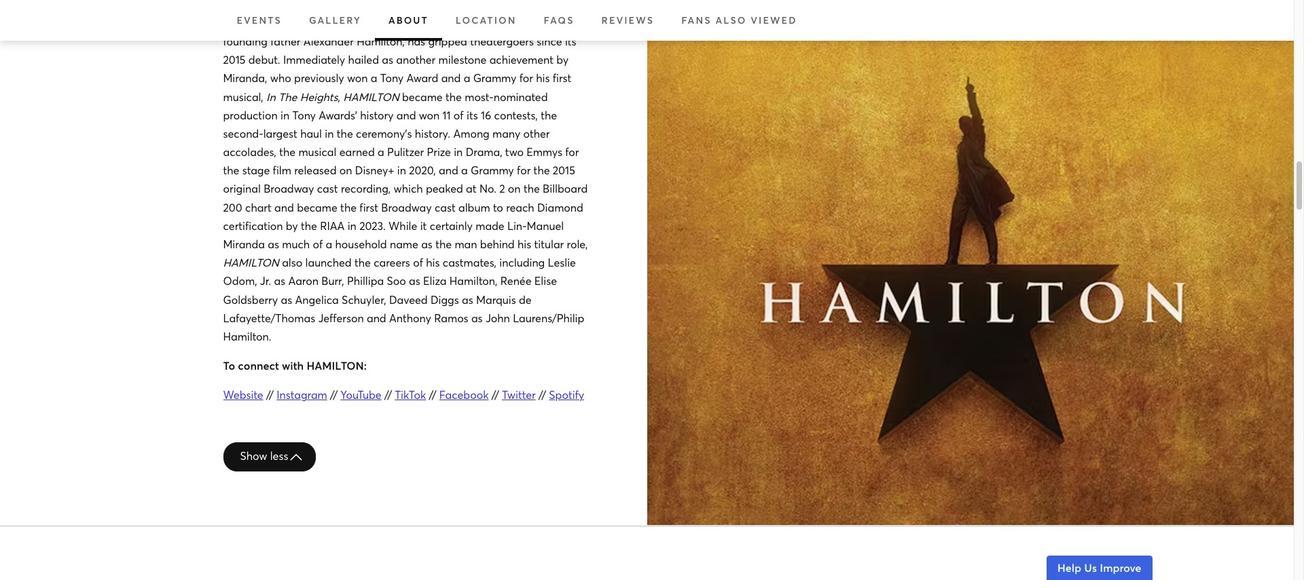 Task type: vqa. For each thing, say whether or not it's contained in the screenshot.
behind
yes



Task type: describe. For each thing, give the bounding box(es) containing it.
tiktok
[[395, 388, 426, 402]]

3 // from the left
[[385, 388, 392, 402]]

burr,
[[322, 274, 344, 288]]

1 horizontal spatial hamilton
[[343, 89, 399, 104]]

connect
[[238, 359, 279, 373]]

daveed
[[389, 293, 428, 307]]

website
[[223, 388, 263, 402]]

events link
[[223, 0, 296, 40]]

eliza
[[423, 274, 447, 288]]

0 horizontal spatial became
[[297, 200, 337, 214]]

facebook link
[[439, 388, 489, 402]]

6 // from the left
[[539, 388, 546, 402]]

0 vertical spatial of
[[454, 108, 464, 122]]

diamond
[[537, 200, 583, 214]]

contests,
[[494, 108, 538, 122]]

which
[[394, 182, 423, 196]]

200
[[223, 200, 242, 214]]

elise
[[535, 274, 557, 288]]

first
[[360, 200, 378, 214]]

the up film
[[279, 145, 296, 159]]

by
[[286, 219, 298, 233]]

1 horizontal spatial for
[[565, 145, 579, 159]]

gallery link
[[296, 0, 375, 40]]

leslie
[[548, 256, 576, 270]]

the right by
[[301, 219, 317, 233]]

and up by
[[275, 200, 294, 214]]

haul
[[300, 126, 322, 141]]

in right riaa
[[348, 219, 357, 233]]

its
[[467, 108, 478, 122]]

1 horizontal spatial became
[[402, 89, 443, 104]]

1 horizontal spatial a
[[378, 145, 384, 159]]

household
[[335, 237, 387, 251]]

diggs
[[431, 293, 459, 307]]

reach
[[506, 200, 534, 214]]

fans
[[682, 14, 712, 26]]

1 // from the left
[[266, 388, 274, 402]]

in right prize
[[454, 145, 463, 159]]

of inside also launched the careers of his castmates, including leslie odom, jr. as aaron burr, phillipa soo as eliza hamilton, renée elise goldsberry as angelica schuyler, daveed diggs as marquis de lafayette/thomas jefferson and anthony ramos as john laurens/philip hamilton.
[[413, 256, 423, 270]]

including
[[500, 256, 545, 270]]

location link
[[442, 0, 530, 40]]

disney+
[[355, 163, 394, 178]]

many
[[493, 126, 520, 141]]

and inside also launched the careers of his castmates, including leslie odom, jr. as aaron burr, phillipa soo as eliza hamilton, renée elise goldsberry as angelica schuyler, daveed diggs as marquis de lafayette/thomas jefferson and anthony ramos as john laurens/philip hamilton.
[[367, 311, 386, 325]]

the down awards'
[[337, 126, 353, 141]]

show less
[[240, 449, 288, 463]]

1 vertical spatial of
[[313, 237, 323, 251]]

2
[[499, 182, 505, 196]]

with
[[282, 359, 304, 373]]

4 // from the left
[[429, 388, 436, 402]]

1 horizontal spatial broadway
[[381, 200, 432, 214]]

the
[[279, 89, 297, 104]]

certification
[[223, 219, 283, 233]]

launched
[[305, 256, 352, 270]]

peaked
[[426, 182, 463, 196]]

no.
[[480, 182, 497, 196]]

as down hamilton,
[[462, 293, 473, 307]]

faqs
[[544, 14, 574, 26]]

history.
[[415, 126, 450, 141]]

also
[[716, 14, 747, 26]]

recording,
[[341, 182, 391, 196]]

youtube link
[[341, 388, 382, 402]]

accolades,
[[223, 145, 276, 159]]

the up the reach at the left of the page
[[524, 182, 540, 196]]

the down emmys
[[534, 163, 550, 178]]

ramos
[[434, 311, 469, 325]]

heights
[[300, 89, 338, 104]]

instagram
[[277, 388, 327, 402]]

odom,
[[223, 274, 257, 288]]

castmates,
[[443, 256, 497, 270]]

earned
[[340, 145, 375, 159]]

lin-
[[508, 219, 527, 233]]

in
[[266, 89, 276, 104]]

the inside also launched the careers of his castmates, including leslie odom, jr. as aaron burr, phillipa soo as eliza hamilton, renée elise goldsberry as angelica schuyler, daveed diggs as marquis de lafayette/thomas jefferson and anthony ramos as john laurens/philip hamilton.
[[355, 256, 371, 270]]

second-
[[223, 126, 263, 141]]

renée
[[500, 274, 532, 288]]

in right haul
[[325, 126, 334, 141]]

most-
[[465, 89, 494, 104]]

as left john
[[471, 311, 483, 325]]

the up original
[[223, 163, 239, 178]]

0 horizontal spatial for
[[517, 163, 531, 178]]

drama,
[[466, 145, 502, 159]]

twitter link
[[502, 388, 536, 402]]

as left "much"
[[268, 237, 279, 251]]

nominated
[[494, 89, 548, 104]]

reviews link
[[588, 0, 668, 40]]

1 vertical spatial cast
[[435, 200, 456, 214]]

youtube
[[341, 388, 382, 402]]

his inside also launched the careers of his castmates, including leslie odom, jr. as aaron burr, phillipa soo as eliza hamilton, renée elise goldsberry as angelica schuyler, daveed diggs as marquis de lafayette/thomas jefferson and anthony ramos as john laurens/philip hamilton.
[[426, 256, 440, 270]]

laurens/philip
[[513, 311, 584, 325]]

gallery
[[309, 14, 361, 26]]

spotify link
[[549, 388, 584, 402]]

john
[[486, 311, 510, 325]]

fans also viewed link
[[668, 0, 811, 40]]

emmys
[[527, 145, 562, 159]]

billboard
[[543, 182, 588, 196]]

stage
[[242, 163, 270, 178]]

tiktok link
[[395, 388, 426, 402]]

his inside became the most-nominated production in tony awards' history and won 11 of its 16 contests, the second-largest haul in the ceremony's history. among many other accolades, the musical earned a pulitzer prize in drama, two emmys for the stage film released on disney+ in 2020, and a grammy for the 2015 original broadway cast recording, which peaked at no. 2 on the billboard 200 chart and became the first broadway cast album to reach diamond certification by the riaa in 2023. while it certainly made lin-manuel miranda as much of a household name as the man behind his titular role, hamilton
[[518, 237, 531, 251]]

hamilton,
[[450, 274, 498, 288]]

2015
[[553, 163, 575, 178]]

history
[[360, 108, 394, 122]]

hamilton:
[[307, 359, 367, 373]]

spotify
[[549, 388, 584, 402]]

two
[[505, 145, 524, 159]]

fans also viewed
[[682, 14, 797, 26]]

production
[[223, 108, 278, 122]]



Task type: locate. For each thing, give the bounding box(es) containing it.
as down aaron
[[281, 293, 292, 307]]

schuyler,
[[342, 293, 386, 307]]

0 vertical spatial his
[[518, 237, 531, 251]]

role,
[[567, 237, 588, 251]]

hamilton inside became the most-nominated production in tony awards' history and won 11 of its 16 contests, the second-largest haul in the ceremony's history. among many other accolades, the musical earned a pulitzer prize in drama, two emmys for the stage film released on disney+ in 2020, and a grammy for the 2015 original broadway cast recording, which peaked at no. 2 on the billboard 200 chart and became the first broadway cast album to reach diamond certification by the riaa in 2023. while it certainly made lin-manuel miranda as much of a household name as the man behind his titular role, hamilton
[[223, 256, 279, 270]]

riaa
[[320, 219, 345, 233]]

0 vertical spatial broadway
[[264, 182, 314, 196]]

ceremony's
[[356, 126, 412, 141]]

location
[[456, 14, 517, 26]]

2 // from the left
[[330, 388, 338, 402]]

miranda
[[223, 237, 265, 251]]

// left tiktok
[[385, 388, 392, 402]]

also launched the careers of his castmates, including leslie odom, jr. as aaron burr, phillipa soo as eliza hamilton, renée elise goldsberry as angelica schuyler, daveed diggs as marquis de lafayette/thomas jefferson and anthony ramos as john laurens/philip hamilton.
[[223, 256, 584, 344]]

de
[[519, 293, 532, 307]]

1 vertical spatial hamilton
[[223, 256, 279, 270]]

the left "first"
[[340, 200, 357, 214]]

careers
[[374, 256, 410, 270]]

musical
[[299, 145, 337, 159]]

1 vertical spatial became
[[297, 200, 337, 214]]

became
[[402, 89, 443, 104], [297, 200, 337, 214]]

instagram link
[[277, 388, 327, 402]]

goldsberry
[[223, 293, 278, 307]]

in down the
[[281, 108, 289, 122]]

lafayette/thomas
[[223, 311, 315, 325]]

name
[[390, 237, 418, 251]]

0 horizontal spatial on
[[340, 163, 352, 178]]

a down ceremony's
[[378, 145, 384, 159]]

5 // from the left
[[492, 388, 499, 402]]

// right twitter
[[539, 388, 546, 402]]

original
[[223, 182, 261, 196]]

of right '11'
[[454, 108, 464, 122]]

2 horizontal spatial of
[[454, 108, 464, 122]]

certainly
[[430, 219, 473, 233]]

2 horizontal spatial a
[[461, 163, 468, 178]]

twitter
[[502, 388, 536, 402]]

less
[[270, 449, 288, 463]]

0 vertical spatial on
[[340, 163, 352, 178]]

broadway down which
[[381, 200, 432, 214]]

2 vertical spatial a
[[326, 237, 332, 251]]

hamilton up history
[[343, 89, 399, 104]]

while
[[389, 219, 417, 233]]

of down name
[[413, 256, 423, 270]]

11
[[443, 108, 451, 122]]

in down pulitzer
[[397, 163, 406, 178]]

16
[[481, 108, 491, 122]]

grammy
[[471, 163, 514, 178]]

faqs link
[[530, 0, 588, 40]]

0 vertical spatial for
[[565, 145, 579, 159]]

events
[[237, 14, 282, 26]]

chart
[[245, 200, 272, 214]]

// right tiktok
[[429, 388, 436, 402]]

1 horizontal spatial on
[[508, 182, 521, 196]]

to
[[223, 359, 235, 373]]

on down earned
[[340, 163, 352, 178]]

on right the 2
[[508, 182, 521, 196]]

became the most-nominated production in tony awards' history and won 11 of its 16 contests, the second-largest haul in the ceremony's history. among many other accolades, the musical earned a pulitzer prize in drama, two emmys for the stage film released on disney+ in 2020, and a grammy for the 2015 original broadway cast recording, which peaked at no. 2 on the billboard 200 chart and became the first broadway cast album to reach diamond certification by the riaa in 2023. while it certainly made lin-manuel miranda as much of a household name as the man behind his titular role, hamilton
[[223, 89, 588, 270]]

a up the launched
[[326, 237, 332, 251]]

awards'
[[319, 108, 357, 122]]

to
[[493, 200, 503, 214]]

0 vertical spatial a
[[378, 145, 384, 159]]

1 horizontal spatial cast
[[435, 200, 456, 214]]

also
[[282, 256, 302, 270]]

0 horizontal spatial broadway
[[264, 182, 314, 196]]

0 horizontal spatial cast
[[317, 182, 338, 196]]

jefferson
[[318, 311, 364, 325]]

in the heights , hamilton
[[266, 89, 402, 104]]

among
[[453, 126, 490, 141]]

became up riaa
[[297, 200, 337, 214]]

1 vertical spatial a
[[461, 163, 468, 178]]

for down two
[[517, 163, 531, 178]]

other
[[523, 126, 550, 141]]

aaron
[[288, 274, 319, 288]]

and
[[397, 108, 416, 122], [439, 163, 458, 178], [275, 200, 294, 214], [367, 311, 386, 325]]

1 horizontal spatial his
[[518, 237, 531, 251]]

phillipa
[[347, 274, 384, 288]]

and left the won
[[397, 108, 416, 122]]

broadway down film
[[264, 182, 314, 196]]

,
[[338, 89, 340, 104]]

0 horizontal spatial of
[[313, 237, 323, 251]]

0 horizontal spatial hamilton
[[223, 256, 279, 270]]

album
[[459, 200, 490, 214]]

1 vertical spatial broadway
[[381, 200, 432, 214]]

// right "website"
[[266, 388, 274, 402]]

much
[[282, 237, 310, 251]]

cast down peaked
[[435, 200, 456, 214]]

the down certainly
[[436, 237, 452, 251]]

show
[[240, 449, 267, 463]]

titular
[[534, 237, 564, 251]]

0 horizontal spatial his
[[426, 256, 440, 270]]

pulitzer
[[387, 145, 424, 159]]

cast down released
[[317, 182, 338, 196]]

0 vertical spatial became
[[402, 89, 443, 104]]

of up the launched
[[313, 237, 323, 251]]

for up 2015
[[565, 145, 579, 159]]

tony
[[292, 108, 316, 122]]

viewed
[[751, 14, 797, 26]]

as right 'soo'
[[409, 274, 420, 288]]

a up at
[[461, 163, 468, 178]]

his up including
[[518, 237, 531, 251]]

his up eliza
[[426, 256, 440, 270]]

as down the it
[[421, 237, 433, 251]]

became up the won
[[402, 89, 443, 104]]

prize
[[427, 145, 451, 159]]

// left youtube
[[330, 388, 338, 402]]

0 vertical spatial cast
[[317, 182, 338, 196]]

2023.
[[359, 219, 386, 233]]

1 vertical spatial his
[[426, 256, 440, 270]]

behind
[[480, 237, 515, 251]]

marquis
[[476, 293, 516, 307]]

it
[[420, 219, 427, 233]]

1 vertical spatial for
[[517, 163, 531, 178]]

// left twitter link
[[492, 388, 499, 402]]

0 vertical spatial hamilton
[[343, 89, 399, 104]]

in
[[281, 108, 289, 122], [325, 126, 334, 141], [454, 145, 463, 159], [397, 163, 406, 178], [348, 219, 357, 233]]

as
[[268, 237, 279, 251], [421, 237, 433, 251], [274, 274, 285, 288], [409, 274, 420, 288], [281, 293, 292, 307], [462, 293, 473, 307], [471, 311, 483, 325]]

as right jr.
[[274, 274, 285, 288]]

1 vertical spatial on
[[508, 182, 521, 196]]

1 horizontal spatial of
[[413, 256, 423, 270]]

the up other
[[541, 108, 557, 122]]

largest
[[263, 126, 297, 141]]

broadway
[[264, 182, 314, 196], [381, 200, 432, 214]]

a
[[378, 145, 384, 159], [461, 163, 468, 178], [326, 237, 332, 251]]

soo
[[387, 274, 406, 288]]

the down household in the left of the page
[[355, 256, 371, 270]]

at
[[466, 182, 477, 196]]

facebook
[[439, 388, 489, 402]]

0 horizontal spatial a
[[326, 237, 332, 251]]

and down schuyler,
[[367, 311, 386, 325]]

made
[[476, 219, 505, 233]]

film
[[273, 163, 291, 178]]

his
[[518, 237, 531, 251], [426, 256, 440, 270]]

hamilton down miranda
[[223, 256, 279, 270]]

2 vertical spatial of
[[413, 256, 423, 270]]

and up peaked
[[439, 163, 458, 178]]

won
[[419, 108, 440, 122]]

the
[[446, 89, 462, 104], [541, 108, 557, 122], [337, 126, 353, 141], [279, 145, 296, 159], [223, 163, 239, 178], [534, 163, 550, 178], [524, 182, 540, 196], [340, 200, 357, 214], [301, 219, 317, 233], [436, 237, 452, 251], [355, 256, 371, 270]]

about link
[[375, 0, 442, 40]]

show less button
[[223, 443, 316, 472]]

the up '11'
[[446, 89, 462, 104]]



